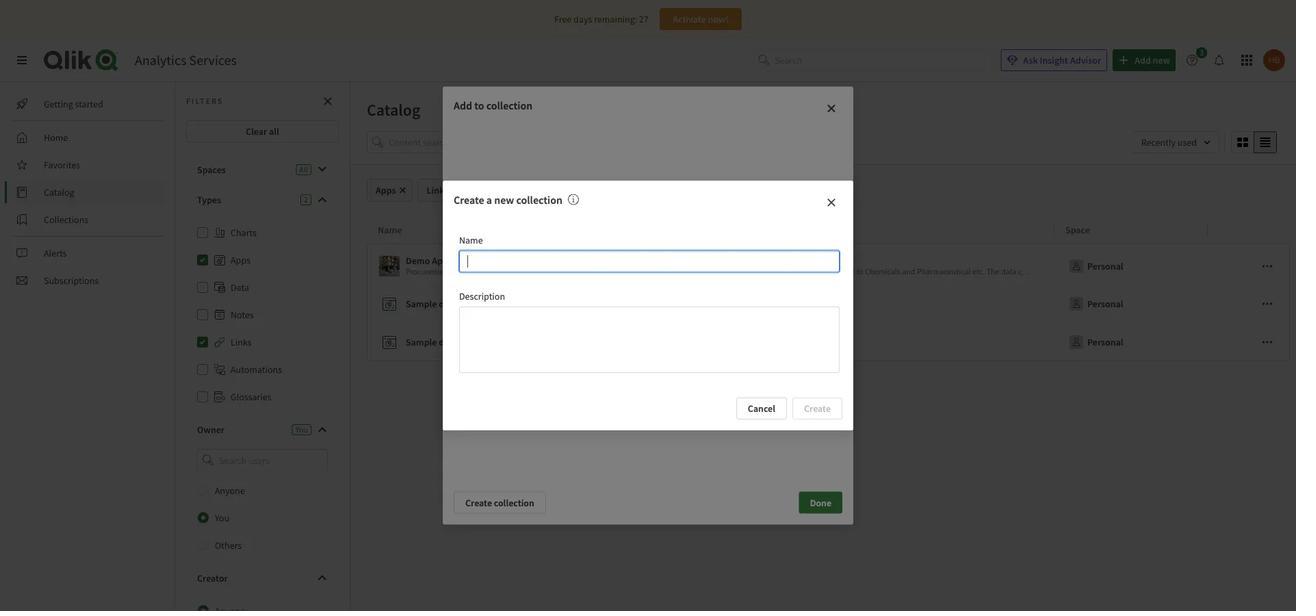 Task type: describe. For each thing, give the bounding box(es) containing it.
27
[[639, 13, 649, 25]]

bw
[[1081, 266, 1092, 277]]

comes
[[1018, 266, 1040, 277]]

started
[[75, 98, 103, 110]]

remaining:
[[594, 13, 637, 25]]

days
[[574, 13, 592, 25]]

sample data app for third cell from the top of the page
[[406, 336, 475, 348]]

collections
[[44, 214, 88, 226]]

alerts link
[[11, 242, 164, 264]]

filters region
[[350, 129, 1296, 164]]

app for sample data app button for personal 'button' corresponding to third cell from the top of the page
[[459, 336, 475, 348]]

0 horizontal spatial name
[[378, 223, 402, 236]]

1 vertical spatial apps
[[231, 254, 250, 266]]

home link
[[11, 127, 164, 149]]

services
[[189, 52, 237, 69]]

a inside 'dialog'
[[486, 193, 492, 207]]

favorites
[[44, 159, 80, 171]]

1 cell from the top
[[1208, 244, 1290, 285]]

activate
[[673, 13, 706, 25]]

owner option group
[[186, 477, 339, 559]]

all for the left clear all button
[[269, 125, 279, 138]]

notes
[[231, 309, 254, 321]]

pharmaceutical
[[917, 266, 971, 277]]

cancel
[[748, 402, 775, 415]]

free
[[554, 13, 572, 25]]

to inside "dialog"
[[474, 99, 484, 113]]

home
[[44, 131, 68, 144]]

creator
[[197, 572, 228, 584]]

space
[[1066, 223, 1090, 236]]

owned by you
[[479, 184, 538, 196]]

owned
[[479, 184, 509, 196]]

2 cell from the top
[[1208, 285, 1290, 323]]

company.
[[568, 266, 601, 277]]

ask insight advisor button
[[1001, 49, 1107, 71]]

data for third cell from the top of the page
[[439, 336, 457, 348]]

1 horizontal spatial clear all button
[[560, 179, 615, 202]]

by
[[511, 184, 521, 196]]

ask
[[1023, 54, 1038, 66]]

filters
[[186, 96, 223, 106]]

done button
[[799, 492, 842, 514]]

types
[[197, 194, 221, 206]]

automations
[[231, 363, 282, 376]]

personal for personal 'button' for 1st cell
[[1087, 260, 1123, 272]]

are
[[689, 266, 700, 277]]

anyone
[[215, 484, 245, 497]]

create for create a new collection
[[454, 193, 484, 207]]

3 cell from the top
[[1208, 323, 1290, 361]]

global
[[517, 266, 538, 277]]

getting started link
[[11, 93, 164, 115]]

insight
[[1040, 54, 1068, 66]]

2 horizontal spatial a
[[1060, 266, 1064, 277]]

companies
[[650, 266, 688, 277]]

1 horizontal spatial procurement
[[473, 255, 527, 267]]

1 horizontal spatial sap
[[1066, 266, 1079, 277]]

1 vertical spatial clear
[[571, 184, 592, 196]]

links inside links button
[[427, 184, 449, 196]]

analytics
[[135, 52, 187, 69]]

Description text field
[[459, 307, 840, 373]]

system.
[[1094, 266, 1120, 277]]

favorites link
[[11, 154, 164, 176]]

Search text field
[[775, 49, 993, 71]]

demo app - sap procurement procurement application from a global holding company. the daughter companies are active in electronic products and automotive to chemicals and pharmaceutical etc. the data comes from a sap bw system.
[[406, 255, 1120, 277]]

recently used image
[[1132, 131, 1220, 153]]

daughter
[[617, 266, 649, 277]]

close image
[[826, 103, 837, 114]]

2 the from the left
[[987, 266, 1000, 277]]

create for create collection
[[465, 497, 492, 509]]

create collection
[[465, 497, 534, 509]]

Name text field
[[459, 250, 840, 272]]

add to collection dialog
[[443, 87, 853, 525]]

apps inside button
[[376, 184, 396, 196]]

1 the from the left
[[603, 266, 616, 277]]

create a new collection
[[454, 193, 563, 207]]

app for sample data app button corresponding to personal 'button' associated with second cell from the top
[[459, 298, 475, 310]]

charts
[[231, 227, 257, 239]]

analytics services element
[[135, 52, 237, 69]]

close sidebar menu image
[[16, 55, 27, 66]]

activate now! link
[[660, 8, 742, 30]]

2 from from the left
[[1042, 266, 1059, 277]]

app
[[432, 255, 448, 267]]

in
[[724, 266, 731, 277]]

apps button
[[367, 179, 412, 202]]

create a new collection dialog
[[443, 181, 853, 431]]

-
[[450, 255, 453, 267]]

holding
[[540, 266, 566, 277]]

0 horizontal spatial sap
[[455, 255, 471, 267]]



Task type: locate. For each thing, give the bounding box(es) containing it.
and right chemicals
[[902, 266, 915, 277]]

data
[[231, 281, 249, 294]]

2 personal from the top
[[1087, 298, 1123, 310]]

clear all for clear all button to the right
[[571, 184, 604, 196]]

chemicals
[[865, 266, 901, 277]]

create
[[454, 193, 484, 207], [465, 497, 492, 509]]

1 from from the left
[[493, 266, 509, 277]]

sample for sample data app button corresponding to personal 'button' associated with second cell from the top
[[406, 298, 437, 310]]

0 vertical spatial clear all
[[246, 125, 279, 138]]

0 horizontal spatial catalog
[[44, 186, 74, 198]]

1 horizontal spatial the
[[987, 266, 1000, 277]]

2 personal cell from the top
[[1055, 285, 1208, 323]]

Content search text field
[[389, 131, 504, 153]]

1 personal button from the top
[[1066, 255, 1126, 277]]

personal cell
[[1055, 244, 1208, 285], [1055, 285, 1208, 323], [1055, 323, 1208, 361]]

apps up the 'data'
[[231, 254, 250, 266]]

personal for personal 'button' corresponding to third cell from the top of the page
[[1087, 336, 1123, 348]]

1 vertical spatial data
[[439, 298, 457, 310]]

2 vertical spatial personal
[[1087, 336, 1123, 348]]

create collection button
[[454, 492, 546, 514]]

0 vertical spatial collection
[[486, 99, 533, 113]]

links button
[[418, 179, 465, 202]]

app down description
[[459, 336, 475, 348]]

the right etc.
[[987, 266, 1000, 277]]

collection inside button
[[494, 497, 534, 509]]

procurement
[[473, 255, 527, 267], [406, 266, 451, 277]]

0 vertical spatial links
[[427, 184, 449, 196]]

0 horizontal spatial from
[[493, 266, 509, 277]]

0 vertical spatial to
[[474, 99, 484, 113]]

personal button for second cell from the top
[[1066, 293, 1126, 315]]

personal cell for sample data app button corresponding to personal 'button' associated with second cell from the top
[[1055, 285, 1208, 323]]

subscriptions link
[[11, 270, 164, 292]]

etc.
[[973, 266, 985, 277]]

procurement right qlik sense app image
[[406, 266, 451, 277]]

clear all button down filters
[[186, 120, 339, 142]]

name inside create a new collection 'dialog'
[[459, 234, 483, 246]]

1 vertical spatial all
[[594, 184, 604, 196]]

sample data app button
[[378, 290, 1049, 318], [378, 328, 1049, 356]]

1 horizontal spatial a
[[511, 266, 515, 277]]

clear all
[[246, 125, 279, 138], [571, 184, 604, 196]]

close image
[[826, 197, 837, 208]]

sample data app down app
[[406, 298, 475, 310]]

a left the bw
[[1060, 266, 1064, 277]]

clear
[[246, 125, 267, 138], [571, 184, 592, 196]]

3 personal from the top
[[1087, 336, 1123, 348]]

1 horizontal spatial all
[[594, 184, 604, 196]]

add
[[454, 99, 472, 113]]

clear all button right you
[[560, 179, 615, 202]]

0 horizontal spatial to
[[474, 99, 484, 113]]

switch view group
[[1231, 131, 1277, 153]]

creator button
[[186, 567, 339, 589]]

2 sample from the top
[[406, 336, 437, 348]]

now!
[[708, 13, 729, 25]]

personal button
[[1066, 255, 1126, 277], [1066, 293, 1126, 315], [1066, 331, 1126, 353]]

1 horizontal spatial clear
[[571, 184, 592, 196]]

electronic
[[732, 266, 767, 277]]

data
[[1001, 266, 1017, 277], [439, 298, 457, 310], [439, 336, 457, 348]]

subscriptions
[[44, 274, 99, 287]]

0 horizontal spatial you
[[215, 512, 229, 524]]

to
[[474, 99, 484, 113], [856, 266, 864, 277]]

name up application
[[459, 234, 483, 246]]

0 horizontal spatial all
[[269, 125, 279, 138]]

ask insight advisor
[[1023, 54, 1101, 66]]

alerts
[[44, 247, 67, 259]]

done
[[810, 497, 831, 509]]

0 vertical spatial sample
[[406, 298, 437, 310]]

2 sample data app from the top
[[406, 336, 475, 348]]

0 vertical spatial app
[[459, 298, 475, 310]]

personal
[[1087, 260, 1123, 272], [1087, 298, 1123, 310], [1087, 336, 1123, 348]]

1 horizontal spatial clear all
[[571, 184, 604, 196]]

0 vertical spatial data
[[1001, 266, 1017, 277]]

0 horizontal spatial and
[[800, 266, 814, 277]]

1 horizontal spatial name
[[459, 234, 483, 246]]

0 vertical spatial clear
[[246, 125, 267, 138]]

0 horizontal spatial clear
[[246, 125, 267, 138]]

1 vertical spatial clear all
[[571, 184, 604, 196]]

1 sample data app button from the top
[[378, 290, 1049, 318]]

catalog up content search text box
[[367, 99, 421, 120]]

0 horizontal spatial the
[[603, 266, 616, 277]]

0 vertical spatial personal
[[1087, 260, 1123, 272]]

the left the daughter
[[603, 266, 616, 277]]

0 horizontal spatial clear all
[[246, 125, 279, 138]]

from left global at the left top
[[493, 266, 509, 277]]

sample data app down description
[[406, 336, 475, 348]]

a
[[486, 193, 492, 207], [511, 266, 515, 277], [1060, 266, 1064, 277]]

1 vertical spatial sample
[[406, 336, 437, 348]]

from right comes
[[1042, 266, 1059, 277]]

products
[[768, 266, 799, 277]]

collection
[[486, 99, 533, 113], [516, 193, 563, 207], [494, 497, 534, 509]]

name up qlik sense app image
[[378, 223, 402, 236]]

3 personal cell from the top
[[1055, 323, 1208, 361]]

0 horizontal spatial apps
[[231, 254, 250, 266]]

personal button for third cell from the top of the page
[[1066, 331, 1126, 353]]

1 vertical spatial create
[[465, 497, 492, 509]]

catalog down favorites on the top
[[44, 186, 74, 198]]

demo
[[406, 255, 430, 267]]

1 vertical spatial app
[[459, 336, 475, 348]]

1 vertical spatial clear all button
[[560, 179, 615, 202]]

links right the apps button
[[427, 184, 449, 196]]

1 vertical spatial you
[[215, 512, 229, 524]]

description
[[459, 290, 505, 303]]

owner
[[197, 424, 225, 436]]

1 personal cell from the top
[[1055, 244, 1208, 285]]

0 vertical spatial sample data app button
[[378, 290, 1049, 318]]

0 horizontal spatial a
[[486, 193, 492, 207]]

searchbar element
[[753, 49, 993, 71]]

active
[[702, 266, 723, 277]]

sap right "-"
[[455, 255, 471, 267]]

collection inside 'dialog'
[[516, 193, 563, 207]]

2 vertical spatial data
[[439, 336, 457, 348]]

2 vertical spatial collection
[[494, 497, 534, 509]]

1 horizontal spatial links
[[427, 184, 449, 196]]

a left new
[[486, 193, 492, 207]]

sample
[[406, 298, 437, 310], [406, 336, 437, 348]]

1 sample from the top
[[406, 298, 437, 310]]

free days remaining: 27
[[554, 13, 649, 25]]

to inside 'demo app - sap procurement procurement application from a global holding company. the daughter companies are active in electronic products and automotive to chemicals and pharmaceutical etc. the data comes from a sap bw system.'
[[856, 266, 864, 277]]

2 and from the left
[[902, 266, 915, 277]]

1 horizontal spatial apps
[[376, 184, 396, 196]]

2
[[304, 194, 308, 205]]

1 sample data app from the top
[[406, 298, 475, 310]]

the
[[603, 266, 616, 277], [987, 266, 1000, 277]]

1 vertical spatial collection
[[516, 193, 563, 207]]

sample data app button for personal 'button' corresponding to third cell from the top of the page
[[378, 328, 1049, 356]]

sap left the bw
[[1066, 266, 1079, 277]]

getting started
[[44, 98, 103, 110]]

1 vertical spatial links
[[231, 336, 252, 348]]

3 personal button from the top
[[1066, 331, 1126, 353]]

to left chemicals
[[856, 266, 864, 277]]

0 vertical spatial catalog
[[367, 99, 421, 120]]

1 vertical spatial personal button
[[1066, 293, 1126, 315]]

new
[[494, 193, 514, 207]]

sample data app button for personal 'button' associated with second cell from the top
[[378, 290, 1049, 318]]

catalog
[[367, 99, 421, 120], [44, 186, 74, 198]]

0 vertical spatial apps
[[376, 184, 396, 196]]

analytics services
[[135, 52, 237, 69]]

procurement up description
[[473, 255, 527, 267]]

others
[[215, 539, 242, 551]]

data for second cell from the top
[[439, 298, 457, 310]]

links
[[427, 184, 449, 196], [231, 336, 252, 348]]

0 horizontal spatial clear all button
[[186, 120, 339, 142]]

0 vertical spatial clear all button
[[186, 120, 339, 142]]

to right add
[[474, 99, 484, 113]]

and
[[800, 266, 814, 277], [902, 266, 915, 277]]

add to collection
[[454, 99, 533, 113]]

0 horizontal spatial procurement
[[406, 266, 451, 277]]

personal cell for sample data app button for personal 'button' corresponding to third cell from the top of the page
[[1055, 323, 1208, 361]]

links down notes
[[231, 336, 252, 348]]

you
[[523, 184, 538, 196]]

1 vertical spatial catalog
[[44, 186, 74, 198]]

all for clear all button to the right
[[594, 184, 604, 196]]

catalog link
[[11, 181, 164, 203]]

apps left links button
[[376, 184, 396, 196]]

apps
[[376, 184, 396, 196], [231, 254, 250, 266]]

2 sample data app button from the top
[[378, 328, 1049, 356]]

name
[[378, 223, 402, 236], [459, 234, 483, 246]]

0 vertical spatial all
[[269, 125, 279, 138]]

1 horizontal spatial catalog
[[367, 99, 421, 120]]

personal button for 1st cell
[[1066, 255, 1126, 277]]

getting
[[44, 98, 73, 110]]

owned by you button
[[470, 179, 554, 202]]

0 horizontal spatial links
[[231, 336, 252, 348]]

advisor
[[1070, 54, 1101, 66]]

0 vertical spatial you
[[295, 424, 308, 435]]

catalog inside navigation pane element
[[44, 186, 74, 198]]

create inside button
[[465, 497, 492, 509]]

application
[[453, 266, 491, 277]]

sample data app
[[406, 298, 475, 310], [406, 336, 475, 348]]

sample data app for second cell from the top
[[406, 298, 475, 310]]

2 app from the top
[[459, 336, 475, 348]]

0 vertical spatial create
[[454, 193, 484, 207]]

1 horizontal spatial you
[[295, 424, 308, 435]]

0 vertical spatial personal button
[[1066, 255, 1126, 277]]

2 personal button from the top
[[1066, 293, 1126, 315]]

2 vertical spatial personal button
[[1066, 331, 1126, 353]]

1 vertical spatial sample data app
[[406, 336, 475, 348]]

1 personal from the top
[[1087, 260, 1123, 272]]

1 and from the left
[[800, 266, 814, 277]]

cancel button
[[736, 398, 787, 420]]

1 vertical spatial sample data app button
[[378, 328, 1049, 356]]

data inside 'demo app - sap procurement procurement application from a global holding company. the daughter companies are active in electronic products and automotive to chemicals and pharmaceutical etc. the data comes from a sap bw system.'
[[1001, 266, 1017, 277]]

qlik sense app image
[[379, 256, 400, 276]]

app
[[459, 298, 475, 310], [459, 336, 475, 348]]

activate now!
[[673, 13, 729, 25]]

1 app from the top
[[459, 298, 475, 310]]

1 horizontal spatial from
[[1042, 266, 1059, 277]]

you
[[295, 424, 308, 435], [215, 512, 229, 524]]

1 vertical spatial personal
[[1087, 298, 1123, 310]]

1 vertical spatial to
[[856, 266, 864, 277]]

sap
[[455, 255, 471, 267], [1066, 266, 1079, 277]]

you inside owner option group
[[215, 512, 229, 524]]

create inside 'dialog'
[[454, 193, 484, 207]]

app down application
[[459, 298, 475, 310]]

clear all for the left clear all button
[[246, 125, 279, 138]]

glossaries
[[231, 391, 271, 403]]

1 horizontal spatial to
[[856, 266, 864, 277]]

sample for sample data app button for personal 'button' corresponding to third cell from the top of the page
[[406, 336, 437, 348]]

cell
[[1208, 244, 1290, 285], [1208, 285, 1290, 323], [1208, 323, 1290, 361]]

0 vertical spatial sample data app
[[406, 298, 475, 310]]

automotive
[[815, 266, 855, 277]]

and right products at top right
[[800, 266, 814, 277]]

personal for personal 'button' associated with second cell from the top
[[1087, 298, 1123, 310]]

collections link
[[11, 209, 164, 231]]

a left global at the left top
[[511, 266, 515, 277]]

1 horizontal spatial and
[[902, 266, 915, 277]]

navigation pane element
[[0, 88, 175, 297]]



Task type: vqa. For each thing, say whether or not it's contained in the screenshot.
found
no



